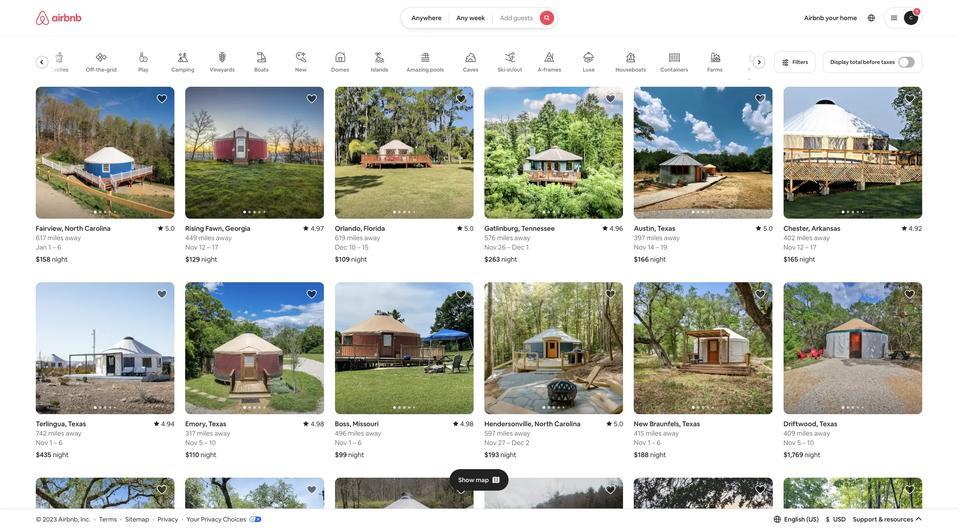 Task type: describe. For each thing, give the bounding box(es) containing it.
away inside chester, arkansas 402 miles away nov 12 – 17 $165 night
[[814, 233, 830, 242]]

2 · from the left
[[120, 515, 122, 523]]

add to wishlist: gatlinburg, tennessee image
[[605, 93, 616, 104]]

none search field containing anywhere
[[400, 7, 558, 29]]

texas inside new braunfels, texas 415 miles away nov 1 – 6 $188 night
[[682, 419, 700, 428]]

sitemap link
[[125, 515, 149, 523]]

dec inside the hendersonville, north carolina 597 miles away nov 27 – dec 2 $193 night
[[512, 438, 524, 447]]

new for new
[[295, 66, 307, 73]]

ski-
[[498, 66, 507, 73]]

amazing pools
[[406, 66, 444, 73]]

hendersonville, north carolina 597 miles away nov 27 – dec 2 $193 night
[[484, 419, 581, 459]]

$166
[[634, 255, 649, 263]]

in/out
[[507, 66, 522, 73]]

397
[[634, 233, 645, 242]]

away inside austin, texas 397 miles away nov 14 – 19 $166 night
[[664, 233, 680, 242]]

– inside the gatlinburg, tennessee 576 miles away nov 26 – dec 1 $263 night
[[507, 243, 511, 251]]

add to wishlist: marion, north carolina image
[[904, 484, 915, 495]]

17 inside rising fawn, georgia 449 miles away nov 12 – 17 $129 night
[[212, 243, 218, 251]]

dec inside the gatlinburg, tennessee 576 miles away nov 26 – dec 1 $263 night
[[512, 243, 525, 251]]

miles inside new braunfels, texas 415 miles away nov 1 – 6 $188 night
[[646, 429, 662, 437]]

– inside orlando, florida 619 miles away dec 10 – 15 $109 night
[[357, 243, 360, 251]]

map
[[476, 476, 489, 484]]

$1,769
[[783, 450, 803, 459]]

show map button
[[449, 469, 509, 490]]

vineyards
[[210, 66, 235, 73]]

15
[[362, 243, 368, 251]]

chester,
[[783, 224, 810, 232]]

4.96 out of 5 average rating image
[[603, 224, 623, 232]]

1 inside 1 dropdown button
[[916, 8, 918, 14]]

496
[[335, 429, 347, 437]]

terms link
[[99, 515, 117, 523]]

4.94 out of 5 average rating image
[[154, 419, 175, 428]]

away inside orlando, florida 619 miles away dec 10 – 15 $109 night
[[364, 233, 380, 242]]

miles inside the "terlingua, texas 742 miles away nov 1 – 6 $435 night"
[[48, 429, 64, 437]]

georgia
[[225, 224, 250, 232]]

usd
[[833, 515, 846, 523]]

4.97 out of 5 average rating image
[[303, 224, 324, 232]]

ski-in/out
[[498, 66, 522, 73]]

english (us) button
[[774, 515, 819, 523]]

rising fawn, georgia 449 miles away nov 12 – 17 $129 night
[[185, 224, 250, 263]]

new for new braunfels, texas 415 miles away nov 1 – 6 $188 night
[[634, 419, 648, 428]]

emory, texas 317 miles away nov 5 – 10 $110 night
[[185, 419, 230, 459]]

26
[[498, 243, 506, 251]]

4 · from the left
[[182, 515, 183, 523]]

4.98 for boss, missouri 496 miles away nov 1 – 6 $99 night
[[460, 419, 474, 428]]

rising
[[185, 224, 204, 232]]

total
[[850, 59, 862, 66]]

frames
[[543, 66, 561, 73]]

display total before taxes
[[830, 59, 895, 66]]

gatlinburg, tennessee 576 miles away nov 26 – dec 1 $263 night
[[484, 224, 555, 263]]

away inside emory, texas 317 miles away nov 5 – 10 $110 night
[[214, 429, 230, 437]]

caves
[[463, 66, 478, 73]]

add to wishlist: emory, texas image
[[306, 289, 317, 300]]

away inside rising fawn, georgia 449 miles away nov 12 – 17 $129 night
[[216, 233, 232, 242]]

privacy inside 'your privacy choices' link
[[201, 515, 222, 523]]

any
[[456, 14, 468, 22]]

add to wishlist: austin, texas image
[[755, 93, 766, 104]]

4.98 out of 5 average rating image
[[303, 419, 324, 428]]

5.0 out of 5 average rating image for hendersonville, north carolina 597 miles away nov 27 – dec 2 $193 night
[[607, 419, 623, 428]]

add to wishlist: hendersonville, north carolina image
[[605, 289, 616, 300]]

add to wishlist: rising fawn, georgia image
[[306, 93, 317, 104]]

grid
[[106, 66, 117, 73]]

nov inside rising fawn, georgia 449 miles away nov 12 – 17 $129 night
[[185, 243, 198, 251]]

terlingua,
[[36, 419, 67, 428]]

449
[[185, 233, 197, 242]]

any week button
[[449, 7, 493, 29]]

4.92
[[909, 224, 922, 232]]

away inside the "terlingua, texas 742 miles away nov 1 – 6 $435 night"
[[66, 429, 81, 437]]

texas for terlingua, texas
[[68, 419, 86, 428]]

12 inside chester, arkansas 402 miles away nov 12 – 17 $165 night
[[797, 243, 804, 251]]

texas for austin, texas
[[657, 224, 675, 232]]

privacy link
[[158, 515, 178, 523]]

away inside the hendersonville, north carolina 597 miles away nov 27 – dec 2 $193 night
[[514, 429, 530, 437]]

add to wishlist: orlando, florida image
[[456, 93, 467, 104]]

– inside new braunfels, texas 415 miles away nov 1 – 6 $188 night
[[652, 438, 655, 447]]

containers
[[660, 66, 688, 73]]

off-
[[86, 66, 96, 73]]

nov inside new braunfels, texas 415 miles away nov 1 – 6 $188 night
[[634, 438, 646, 447]]

5 for 317
[[199, 438, 203, 447]]

5.0 out of 5 average rating image for orlando, florida 619 miles away dec 10 – 15 $109 night
[[457, 224, 474, 232]]

austin, texas 397 miles away nov 14 – 19 $166 night
[[634, 224, 680, 263]]

12 inside rising fawn, georgia 449 miles away nov 12 – 17 $129 night
[[199, 243, 206, 251]]

farms
[[707, 66, 723, 73]]

night inside the gatlinburg, tennessee 576 miles away nov 26 – dec 1 $263 night
[[501, 255, 517, 263]]

miles inside emory, texas 317 miles away nov 5 – 10 $110 night
[[197, 429, 213, 437]]

english
[[784, 515, 805, 523]]

night inside fairview, north carolina 617 miles away jan 1 – 6 $158 night
[[52, 255, 68, 263]]

night inside rising fawn, georgia 449 miles away nov 12 – 17 $129 night
[[201, 255, 217, 263]]

6 inside the "terlingua, texas 742 miles away nov 1 – 6 $435 night"
[[59, 438, 62, 447]]

jan
[[36, 243, 47, 251]]

4.92 out of 5 average rating image
[[902, 224, 922, 232]]

17 inside chester, arkansas 402 miles away nov 12 – 17 $165 night
[[810, 243, 816, 251]]

add to wishlist: terlingua, texas image
[[157, 289, 167, 300]]

away inside new braunfels, texas 415 miles away nov 1 – 6 $188 night
[[663, 429, 679, 437]]

play
[[138, 66, 149, 73]]

fairview, north carolina 617 miles away jan 1 – 6 $158 night
[[36, 224, 111, 263]]

2 add to wishlist: dripping springs, texas image from the left
[[755, 484, 766, 495]]

6 inside new braunfels, texas 415 miles away nov 1 – 6 $188 night
[[657, 438, 661, 447]]

10 for emory, texas 317 miles away nov 5 – 10 $110 night
[[209, 438, 216, 447]]

402
[[783, 233, 795, 242]]

islands
[[371, 66, 388, 73]]

576
[[484, 233, 496, 242]]

night inside orlando, florida 619 miles away dec 10 – 15 $109 night
[[351, 255, 367, 263]]

terms
[[99, 515, 117, 523]]

1 privacy from the left
[[158, 515, 178, 523]]

miles inside rising fawn, georgia 449 miles away nov 12 – 17 $129 night
[[198, 233, 214, 242]]

north for hendersonville,
[[535, 419, 553, 428]]

driftwood, texas 409 miles away nov 5 – 10 $1,769 night
[[783, 419, 837, 459]]

$99
[[335, 450, 347, 459]]

pools
[[430, 66, 444, 73]]

away inside "boss, missouri 496 miles away nov 1 – 6 $99 night"
[[365, 429, 381, 437]]

6 inside fairview, north carolina 617 miles away jan 1 – 6 $158 night
[[57, 243, 61, 251]]

742
[[36, 429, 47, 437]]

anywhere button
[[400, 7, 449, 29]]

$435
[[36, 450, 51, 459]]

anywhere
[[411, 14, 442, 22]]

night inside "boss, missouri 496 miles away nov 1 – 6 $99 night"
[[348, 450, 364, 459]]

support & resources
[[853, 515, 913, 523]]

texas for emory, texas
[[208, 419, 226, 428]]

airbnb
[[804, 14, 824, 22]]

display
[[830, 59, 849, 66]]

2023
[[43, 515, 57, 523]]

– inside the hendersonville, north carolina 597 miles away nov 27 – dec 2 $193 night
[[507, 438, 510, 447]]

english (us)
[[784, 515, 819, 523]]

1 inside new braunfels, texas 415 miles away nov 1 – 6 $188 night
[[648, 438, 650, 447]]

orlando,
[[335, 224, 362, 232]]

4.98 for emory, texas 317 miles away nov 5 – 10 $110 night
[[311, 419, 324, 428]]

27
[[498, 438, 505, 447]]

away inside fairview, north carolina 617 miles away jan 1 – 6 $158 night
[[65, 233, 81, 242]]

5.0 for austin, texas 397 miles away nov 14 – 19 $166 night
[[763, 224, 773, 232]]

a-frames
[[538, 66, 561, 73]]

dec inside orlando, florida 619 miles away dec 10 – 15 $109 night
[[335, 243, 347, 251]]

5.0 for fairview, north carolina 617 miles away jan 1 – 6 $158 night
[[165, 224, 175, 232]]

nov for driftwood, texas 409 miles away nov 5 – 10 $1,769 night
[[783, 438, 796, 447]]

add to wishlist: chester, arkansas image
[[904, 93, 915, 104]]

your
[[825, 14, 839, 22]]

austin,
[[634, 224, 656, 232]]

nov for boss, missouri 496 miles away nov 1 – 6 $99 night
[[335, 438, 347, 447]]

10 inside orlando, florida 619 miles away dec 10 – 15 $109 night
[[349, 243, 356, 251]]

luxe
[[583, 66, 595, 73]]

group containing off-the-grid
[[36, 45, 769, 80]]

your privacy choices link
[[187, 515, 261, 524]]

597
[[484, 429, 495, 437]]

add guests
[[500, 14, 533, 22]]

boss, missouri 496 miles away nov 1 – 6 $99 night
[[335, 419, 381, 459]]



Task type: locate. For each thing, give the bounding box(es) containing it.
17
[[212, 243, 218, 251], [810, 243, 816, 251]]

619
[[335, 233, 345, 242]]

1 horizontal spatial 5
[[797, 438, 801, 447]]

5 up '$1,769'
[[797, 438, 801, 447]]

409
[[783, 429, 795, 437]]

privacy right your
[[201, 515, 222, 523]]

– inside the "terlingua, texas 742 miles away nov 1 – 6 $435 night"
[[54, 438, 57, 447]]

1 17 from the left
[[212, 243, 218, 251]]

10
[[349, 243, 356, 251], [209, 438, 216, 447], [807, 438, 814, 447]]

nov down "597"
[[484, 438, 497, 447]]

– inside chester, arkansas 402 miles away nov 12 – 17 $165 night
[[805, 243, 809, 251]]

1 vertical spatial 5.0 out of 5 average rating image
[[607, 419, 623, 428]]

texas inside the "terlingua, texas 742 miles away nov 1 – 6 $435 night"
[[68, 419, 86, 428]]

away down tennessee
[[514, 233, 530, 242]]

12
[[199, 243, 206, 251], [797, 243, 804, 251]]

miles up 14
[[647, 233, 663, 242]]

1 inside fairview, north carolina 617 miles away jan 1 – 6 $158 night
[[48, 243, 51, 251]]

nov inside chester, arkansas 402 miles away nov 12 – 17 $165 night
[[783, 243, 796, 251]]

nov down 576
[[484, 243, 497, 251]]

night inside new braunfels, texas 415 miles away nov 1 – 6 $188 night
[[650, 450, 666, 459]]

1 horizontal spatial 17
[[810, 243, 816, 251]]

fawn,
[[205, 224, 224, 232]]

the-
[[96, 66, 106, 73]]

0 horizontal spatial privacy
[[158, 515, 178, 523]]

north right hendersonville,
[[535, 419, 553, 428]]

carolina for fairview, north carolina 617 miles away jan 1 – 6 $158 night
[[85, 224, 111, 232]]

add to wishlist: new braunfels, texas image
[[755, 289, 766, 300]]

away down 'florida'
[[364, 233, 380, 242]]

12 up $165
[[797, 243, 804, 251]]

6 down braunfels,
[[657, 438, 661, 447]]

night right the $158
[[52, 255, 68, 263]]

nov inside "boss, missouri 496 miles away nov 1 – 6 $99 night"
[[335, 438, 347, 447]]

night down 19
[[650, 255, 666, 263]]

new up "415"
[[634, 419, 648, 428]]

north inside the hendersonville, north carolina 597 miles away nov 27 – dec 2 $193 night
[[535, 419, 553, 428]]

0 horizontal spatial 5.0 out of 5 average rating image
[[158, 224, 175, 232]]

away down braunfels,
[[663, 429, 679, 437]]

5 up $110
[[199, 438, 203, 447]]

1 horizontal spatial new
[[634, 419, 648, 428]]

new up add to wishlist: rising fawn, georgia icon
[[295, 66, 307, 73]]

driftwood,
[[783, 419, 818, 428]]

5.0 out of 5 average rating image
[[756, 224, 773, 232], [457, 224, 474, 232]]

1 horizontal spatial privacy
[[201, 515, 222, 523]]

– inside austin, texas 397 miles away nov 14 – 19 $166 night
[[656, 243, 659, 251]]

2 5 from the left
[[797, 438, 801, 447]]

0 horizontal spatial new
[[295, 66, 307, 73]]

415
[[634, 429, 644, 437]]

(us)
[[806, 515, 819, 523]]

1 5 from the left
[[199, 438, 203, 447]]

10 inside driftwood, texas 409 miles away nov 5 – 10 $1,769 night
[[807, 438, 814, 447]]

miles down chester,
[[797, 233, 813, 242]]

1 inside the "terlingua, texas 742 miles away nov 1 – 6 $435 night"
[[49, 438, 52, 447]]

19
[[661, 243, 667, 251]]

– inside fairview, north carolina 617 miles away jan 1 – 6 $158 night
[[52, 243, 56, 251]]

north for fairview,
[[65, 224, 83, 232]]

miles right "415"
[[646, 429, 662, 437]]

5.0
[[165, 224, 175, 232], [763, 224, 773, 232], [464, 224, 474, 232], [614, 419, 623, 428]]

17 down arkansas
[[810, 243, 816, 251]]

5.0 out of 5 average rating image for austin, texas 397 miles away nov 14 – 19 $166 night
[[756, 224, 773, 232]]

miles
[[48, 233, 64, 242], [198, 233, 214, 242], [497, 233, 513, 242], [647, 233, 663, 242], [347, 233, 363, 242], [797, 233, 813, 242], [48, 429, 64, 437], [197, 429, 213, 437], [497, 429, 513, 437], [646, 429, 662, 437], [348, 429, 364, 437], [797, 429, 813, 437]]

night right $188
[[650, 450, 666, 459]]

gatlinburg,
[[484, 224, 520, 232]]

new braunfels, texas 415 miles away nov 1 – 6 $188 night
[[634, 419, 700, 459]]

5 inside driftwood, texas 409 miles away nov 5 – 10 $1,769 night
[[797, 438, 801, 447]]

add to wishlist: topton, north carolina image
[[456, 484, 467, 495]]

miles inside fairview, north carolina 617 miles away jan 1 – 6 $158 night
[[48, 233, 64, 242]]

night inside driftwood, texas 409 miles away nov 5 – 10 $1,769 night
[[805, 450, 821, 459]]

1 5.0 out of 5 average rating image from the left
[[756, 224, 773, 232]]

miles down driftwood,
[[797, 429, 813, 437]]

inc.
[[81, 515, 90, 523]]

1 horizontal spatial 4.98
[[460, 419, 474, 428]]

17 down fawn,
[[212, 243, 218, 251]]

1 horizontal spatial north
[[535, 419, 553, 428]]

6 inside "boss, missouri 496 miles away nov 1 – 6 $99 night"
[[358, 438, 362, 447]]

$158
[[36, 255, 50, 263]]

– right 27
[[507, 438, 510, 447]]

4.98 left boss,
[[311, 419, 324, 428]]

12 up $129
[[199, 243, 206, 251]]

north right fairview,
[[65, 224, 83, 232]]

4.98 out of 5 average rating image
[[453, 419, 474, 428]]

0 horizontal spatial 4.98
[[311, 419, 324, 428]]

miles inside chester, arkansas 402 miles away nov 12 – 17 $165 night
[[797, 233, 813, 242]]

5.0 out of 5 average rating image left chester,
[[756, 224, 773, 232]]

night right $129
[[201, 255, 217, 263]]

filters button
[[774, 51, 816, 73]]

show map
[[458, 476, 489, 484]]

2 5.0 out of 5 average rating image from the left
[[457, 224, 474, 232]]

choices
[[223, 515, 246, 523]]

5.0 out of 5 average rating image left gatlinburg,
[[457, 224, 474, 232]]

support & resources button
[[853, 515, 922, 523]]

domes
[[331, 66, 349, 73]]

miles down fawn,
[[198, 233, 214, 242]]

miles down terlingua, at bottom left
[[48, 429, 64, 437]]

0 horizontal spatial 5.0 out of 5 average rating image
[[457, 224, 474, 232]]

0 horizontal spatial 17
[[212, 243, 218, 251]]

· right inc.
[[94, 515, 95, 523]]

miles inside "boss, missouri 496 miles away nov 1 – 6 $99 night"
[[348, 429, 364, 437]]

1 · from the left
[[94, 515, 95, 523]]

nov down 449
[[185, 243, 198, 251]]

nov inside the "terlingua, texas 742 miles away nov 1 – 6 $435 night"
[[36, 438, 48, 447]]

add to wishlist: asheville, north carolina image
[[605, 484, 616, 495]]

10 for driftwood, texas 409 miles away nov 5 – 10 $1,769 night
[[807, 438, 814, 447]]

a-
[[538, 66, 543, 73]]

north inside fairview, north carolina 617 miles away jan 1 – 6 $158 night
[[65, 224, 83, 232]]

– down emory,
[[204, 438, 208, 447]]

group
[[36, 45, 769, 80], [36, 87, 175, 219], [185, 87, 324, 219], [335, 87, 474, 219], [484, 87, 623, 219], [634, 87, 773, 219], [783, 87, 922, 219], [36, 282, 175, 414], [185, 282, 324, 414], [335, 282, 474, 414], [484, 282, 623, 414], [634, 282, 773, 414], [783, 282, 922, 414], [36, 478, 175, 530], [185, 478, 324, 530], [335, 478, 474, 530], [484, 478, 623, 530], [634, 478, 773, 530], [783, 478, 922, 530]]

6 right jan
[[57, 243, 61, 251]]

– inside rising fawn, georgia 449 miles away nov 12 – 17 $129 night
[[207, 243, 210, 251]]

$129
[[185, 255, 200, 263]]

5.0 out of 5 average rating image for fairview, north carolina 617 miles away jan 1 – 6 $158 night
[[158, 224, 175, 232]]

0 horizontal spatial 5
[[199, 438, 203, 447]]

miles up 27
[[497, 429, 513, 437]]

– up '$1,769'
[[802, 438, 806, 447]]

new inside new braunfels, texas 415 miles away nov 1 – 6 $188 night
[[634, 419, 648, 428]]

– down missouri
[[353, 438, 356, 447]]

tennessee
[[521, 224, 555, 232]]

– left 15
[[357, 243, 360, 251]]

nov for austin, texas 397 miles away nov 14 – 19 $166 night
[[634, 243, 646, 251]]

texas up 19
[[657, 224, 675, 232]]

$109
[[335, 255, 350, 263]]

your
[[187, 515, 200, 523]]

0 horizontal spatial add to wishlist: dripping springs, texas image
[[306, 484, 317, 495]]

1 horizontal spatial 10
[[349, 243, 356, 251]]

texas inside emory, texas 317 miles away nov 5 – 10 $110 night
[[208, 419, 226, 428]]

away down arkansas
[[814, 233, 830, 242]]

nov inside driftwood, texas 409 miles away nov 5 – 10 $1,769 night
[[783, 438, 796, 447]]

dec left 2
[[512, 438, 524, 447]]

2 4.98 from the left
[[460, 419, 474, 428]]

1 inside "boss, missouri 496 miles away nov 1 – 6 $99 night"
[[349, 438, 351, 447]]

add to wishlist: dripping springs, texas image
[[306, 484, 317, 495], [755, 484, 766, 495]]

texas right terlingua, at bottom left
[[68, 419, 86, 428]]

nov down 496
[[335, 438, 347, 447]]

miles inside driftwood, texas 409 miles away nov 5 – 10 $1,769 night
[[797, 429, 813, 437]]

taxes
[[881, 59, 895, 66]]

filters
[[793, 59, 808, 66]]

before
[[863, 59, 880, 66]]

miles inside the gatlinburg, tennessee 576 miles away nov 26 – dec 1 $263 night
[[497, 233, 513, 242]]

5.0 for orlando, florida 619 miles away dec 10 – 15 $109 night
[[464, 224, 474, 232]]

· right terms
[[120, 515, 122, 523]]

5.0 for hendersonville, north carolina 597 miles away nov 27 – dec 2 $193 night
[[614, 419, 623, 428]]

away down fawn,
[[216, 233, 232, 242]]

miles inside orlando, florida 619 miles away dec 10 – 15 $109 night
[[347, 233, 363, 242]]

nov for emory, texas 317 miles away nov 5 – 10 $110 night
[[185, 438, 198, 447]]

nov down 402
[[783, 243, 796, 251]]

away right 317
[[214, 429, 230, 437]]

1 12 from the left
[[199, 243, 206, 251]]

privacy left your
[[158, 515, 178, 523]]

away inside the gatlinburg, tennessee 576 miles away nov 26 – dec 1 $263 night
[[514, 233, 530, 242]]

1 vertical spatial new
[[634, 419, 648, 428]]

texas inside austin, texas 397 miles away nov 14 – 19 $166 night
[[657, 224, 675, 232]]

nov inside emory, texas 317 miles away nov 5 – 10 $110 night
[[185, 438, 198, 447]]

privacy
[[158, 515, 178, 523], [201, 515, 222, 523]]

night down 27
[[500, 450, 516, 459]]

support
[[853, 515, 877, 523]]

$263
[[484, 255, 500, 263]]

night right $110
[[201, 450, 217, 459]]

– inside emory, texas 317 miles away nov 5 – 10 $110 night
[[204, 438, 208, 447]]

week
[[469, 14, 485, 22]]

nov down "415"
[[634, 438, 646, 447]]

chester, arkansas 402 miles away nov 12 – 17 $165 night
[[783, 224, 840, 263]]

– inside "boss, missouri 496 miles away nov 1 – 6 $99 night"
[[353, 438, 356, 447]]

night right $165
[[800, 255, 815, 263]]

0 horizontal spatial 12
[[199, 243, 206, 251]]

1 horizontal spatial carolina
[[554, 419, 581, 428]]

6 down missouri
[[358, 438, 362, 447]]

boss,
[[335, 419, 351, 428]]

dec
[[512, 243, 525, 251], [335, 243, 347, 251], [512, 438, 524, 447]]

sitemap
[[125, 515, 149, 523]]

0 vertical spatial carolina
[[85, 224, 111, 232]]

$ usd
[[826, 515, 846, 523]]

©
[[36, 515, 41, 523]]

night inside the hendersonville, north carolina 597 miles away nov 27 – dec 2 $193 night
[[500, 450, 516, 459]]

0 vertical spatial new
[[295, 66, 307, 73]]

night right '$1,769'
[[805, 450, 821, 459]]

5 inside emory, texas 317 miles away nov 5 – 10 $110 night
[[199, 438, 203, 447]]

$
[[826, 515, 830, 523]]

– down braunfels,
[[652, 438, 655, 447]]

away up 2
[[514, 429, 530, 437]]

nov for chester, arkansas 402 miles away nov 12 – 17 $165 night
[[783, 243, 796, 251]]

add to wishlist: driftwood, texas image
[[904, 289, 915, 300]]

away
[[65, 233, 81, 242], [216, 233, 232, 242], [514, 233, 530, 242], [664, 233, 680, 242], [364, 233, 380, 242], [814, 233, 830, 242], [66, 429, 81, 437], [214, 429, 230, 437], [514, 429, 530, 437], [663, 429, 679, 437], [365, 429, 381, 437], [814, 429, 830, 437]]

4.98 left hendersonville,
[[460, 419, 474, 428]]

1 add to wishlist: dripping springs, texas image from the left
[[306, 484, 317, 495]]

1 button
[[884, 7, 922, 29]]

1 horizontal spatial 5.0 out of 5 average rating image
[[756, 224, 773, 232]]

– inside driftwood, texas 409 miles away nov 5 – 10 $1,769 night
[[802, 438, 806, 447]]

night inside austin, texas 397 miles away nov 14 – 19 $166 night
[[650, 255, 666, 263]]

3 · from the left
[[153, 515, 154, 523]]

away down driftwood,
[[814, 429, 830, 437]]

2 privacy from the left
[[201, 515, 222, 523]]

houseboats
[[616, 66, 646, 73]]

10 inside emory, texas 317 miles away nov 5 – 10 $110 night
[[209, 438, 216, 447]]

1 horizontal spatial add to wishlist: dripping springs, texas image
[[755, 484, 766, 495]]

miles inside austin, texas 397 miles away nov 14 – 19 $166 night
[[647, 233, 663, 242]]

1 inside the gatlinburg, tennessee 576 miles away nov 26 – dec 1 $263 night
[[526, 243, 529, 251]]

None search field
[[400, 7, 558, 29]]

nov inside austin, texas 397 miles away nov 14 – 19 $166 night
[[634, 243, 646, 251]]

$188
[[634, 450, 649, 459]]

nov for gatlinburg, tennessee 576 miles away nov 26 – dec 1 $263 night
[[484, 243, 497, 251]]

– down fawn,
[[207, 243, 210, 251]]

miles down gatlinburg,
[[497, 233, 513, 242]]

2 horizontal spatial 10
[[807, 438, 814, 447]]

– right jan
[[52, 243, 56, 251]]

off-the-grid
[[86, 66, 117, 73]]

miles down fairview,
[[48, 233, 64, 242]]

2 12 from the left
[[797, 243, 804, 251]]

night inside emory, texas 317 miles away nov 5 – 10 $110 night
[[201, 450, 217, 459]]

nov down 742
[[36, 438, 48, 447]]

$193
[[484, 450, 499, 459]]

castles
[[50, 66, 68, 73]]

1 horizontal spatial 12
[[797, 243, 804, 251]]

dec down 619
[[335, 243, 347, 251]]

5 for 409
[[797, 438, 801, 447]]

1 vertical spatial north
[[535, 419, 553, 428]]

profile element
[[569, 0, 922, 36]]

– down terlingua, at bottom left
[[54, 438, 57, 447]]

miles inside the hendersonville, north carolina 597 miles away nov 27 – dec 2 $193 night
[[497, 429, 513, 437]]

1
[[916, 8, 918, 14], [48, 243, 51, 251], [526, 243, 529, 251], [49, 438, 52, 447], [648, 438, 650, 447], [349, 438, 351, 447]]

· left privacy link
[[153, 515, 154, 523]]

4.96
[[610, 224, 623, 232]]

add to wishlist: boss, missouri image
[[456, 289, 467, 300]]

night inside chester, arkansas 402 miles away nov 12 – 17 $165 night
[[800, 255, 815, 263]]

$165
[[783, 255, 798, 263]]

texas right emory,
[[208, 419, 226, 428]]

miles down emory,
[[197, 429, 213, 437]]

yurts
[[748, 66, 761, 73]]

texas right driftwood,
[[819, 419, 837, 428]]

away down missouri
[[365, 429, 381, 437]]

fairview,
[[36, 224, 63, 232]]

airbnb your home link
[[799, 8, 862, 27]]

away inside driftwood, texas 409 miles away nov 5 – 10 $1,769 night
[[814, 429, 830, 437]]

camping
[[171, 66, 194, 73]]

night inside the "terlingua, texas 742 miles away nov 1 – 6 $435 night"
[[53, 450, 69, 459]]

carolina inside the hendersonville, north carolina 597 miles away nov 27 – dec 2 $193 night
[[554, 419, 581, 428]]

617
[[36, 233, 46, 242]]

– right 26
[[507, 243, 511, 251]]

carolina inside fairview, north carolina 617 miles away jan 1 – 6 $158 night
[[85, 224, 111, 232]]

guests
[[513, 14, 533, 22]]

14
[[648, 243, 654, 251]]

$110
[[185, 450, 199, 459]]

– right 14
[[656, 243, 659, 251]]

0 vertical spatial north
[[65, 224, 83, 232]]

away down terlingua, at bottom left
[[66, 429, 81, 437]]

new inside group
[[295, 66, 307, 73]]

nov inside the gatlinburg, tennessee 576 miles away nov 26 – dec 1 $263 night
[[484, 243, 497, 251]]

home
[[840, 14, 857, 22]]

airbnb,
[[58, 515, 79, 523]]

terms · sitemap · privacy ·
[[99, 515, 183, 523]]

0 horizontal spatial carolina
[[85, 224, 111, 232]]

hendersonville,
[[484, 419, 533, 428]]

nov inside the hendersonville, north carolina 597 miles away nov 27 – dec 2 $193 night
[[484, 438, 497, 447]]

night down 15
[[351, 255, 367, 263]]

0 horizontal spatial north
[[65, 224, 83, 232]]

away right 617
[[65, 233, 81, 242]]

add to wishlist: fairview, north carolina image
[[157, 93, 167, 104]]

miles down orlando,
[[347, 233, 363, 242]]

night right $435
[[53, 450, 69, 459]]

carolina for hendersonville, north carolina 597 miles away nov 27 – dec 2 $193 night
[[554, 419, 581, 428]]

· left your
[[182, 515, 183, 523]]

1 horizontal spatial 5.0 out of 5 average rating image
[[607, 419, 623, 428]]

away up 19
[[664, 233, 680, 242]]

nov down the 409
[[783, 438, 796, 447]]

texas inside driftwood, texas 409 miles away nov 5 – 10 $1,769 night
[[819, 419, 837, 428]]

miles down missouri
[[348, 429, 364, 437]]

0 vertical spatial 5.0 out of 5 average rating image
[[158, 224, 175, 232]]

nov down 397
[[634, 243, 646, 251]]

nov for terlingua, texas 742 miles away nov 1 – 6 $435 night
[[36, 438, 48, 447]]

night
[[52, 255, 68, 263], [201, 255, 217, 263], [501, 255, 517, 263], [650, 255, 666, 263], [351, 255, 367, 263], [800, 255, 815, 263], [53, 450, 69, 459], [201, 450, 217, 459], [500, 450, 516, 459], [650, 450, 666, 459], [348, 450, 364, 459], [805, 450, 821, 459]]

2 17 from the left
[[810, 243, 816, 251]]

dec right 26
[[512, 243, 525, 251]]

5.0 out of 5 average rating image
[[158, 224, 175, 232], [607, 419, 623, 428]]

– down chester,
[[805, 243, 809, 251]]

1 vertical spatial carolina
[[554, 419, 581, 428]]

add to wishlist: new braunfels, texas image
[[157, 484, 167, 495]]

6 down terlingua, at bottom left
[[59, 438, 62, 447]]

1 4.98 from the left
[[311, 419, 324, 428]]

nov down 317
[[185, 438, 198, 447]]

0 horizontal spatial 10
[[209, 438, 216, 447]]

night down 26
[[501, 255, 517, 263]]

2
[[526, 438, 529, 447]]

texas right braunfels,
[[682, 419, 700, 428]]

night right $99
[[348, 450, 364, 459]]



Task type: vqa. For each thing, say whether or not it's contained in the screenshot.
Add to wishlist: Topton, North Carolina icon
yes



